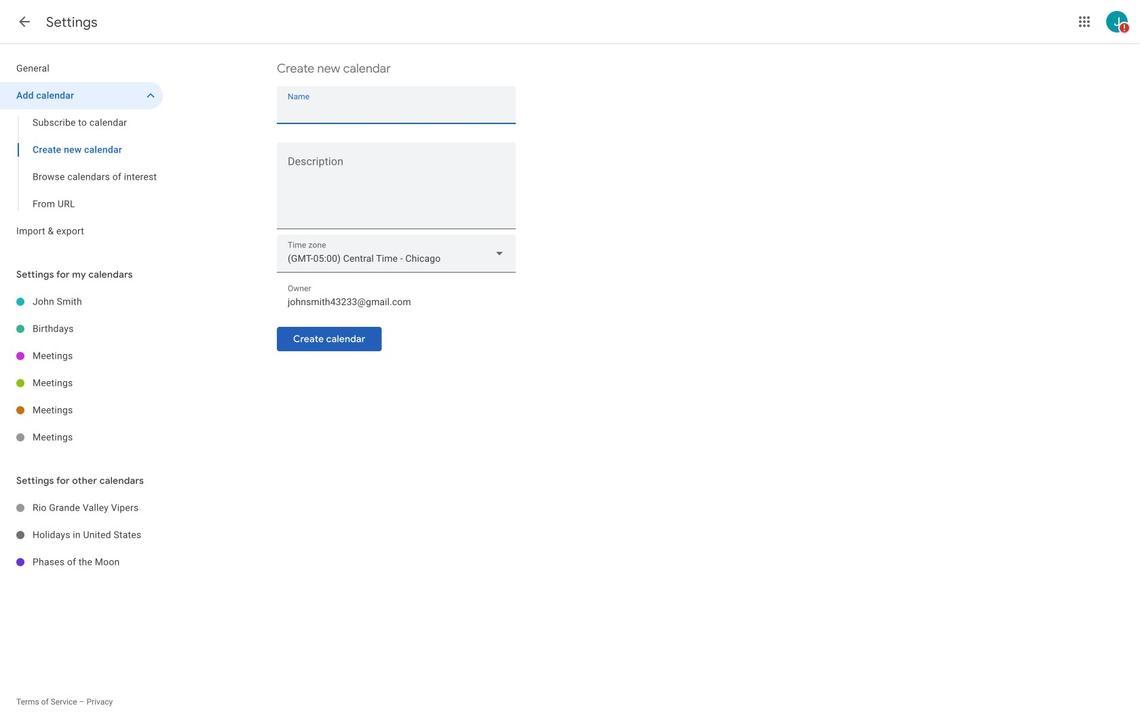 Task type: describe. For each thing, give the bounding box(es) containing it.
add calendar tree item
[[0, 82, 163, 109]]

birthdays tree item
[[0, 316, 163, 343]]

3 tree from the top
[[0, 495, 163, 576]]

3 meetings tree item from the top
[[0, 397, 163, 424]]

2 meetings tree item from the top
[[0, 370, 163, 397]]

1 meetings tree item from the top
[[0, 343, 163, 370]]

4 meetings tree item from the top
[[0, 424, 163, 451]]

rio grande valley vipers tree item
[[0, 495, 163, 522]]



Task type: locate. For each thing, give the bounding box(es) containing it.
None field
[[277, 235, 516, 273]]

heading
[[46, 14, 98, 31]]

2 tree from the top
[[0, 288, 163, 451]]

2 vertical spatial tree
[[0, 495, 163, 576]]

1 tree from the top
[[0, 55, 163, 245]]

meetings tree item
[[0, 343, 163, 370], [0, 370, 163, 397], [0, 397, 163, 424], [0, 424, 163, 451]]

group
[[0, 109, 163, 218]]

None text field
[[288, 101, 505, 120], [288, 293, 505, 312], [288, 101, 505, 120], [288, 293, 505, 312]]

phases of the moon tree item
[[0, 549, 163, 576]]

tree
[[0, 55, 163, 245], [0, 288, 163, 451], [0, 495, 163, 576]]

None text field
[[277, 158, 516, 223]]

go back image
[[16, 14, 33, 30]]

john smith tree item
[[0, 288, 163, 316]]

holidays in united states tree item
[[0, 522, 163, 549]]

1 vertical spatial tree
[[0, 288, 163, 451]]

0 vertical spatial tree
[[0, 55, 163, 245]]



Task type: vqa. For each thing, say whether or not it's contained in the screenshot.
Tasks Sidebar image
no



